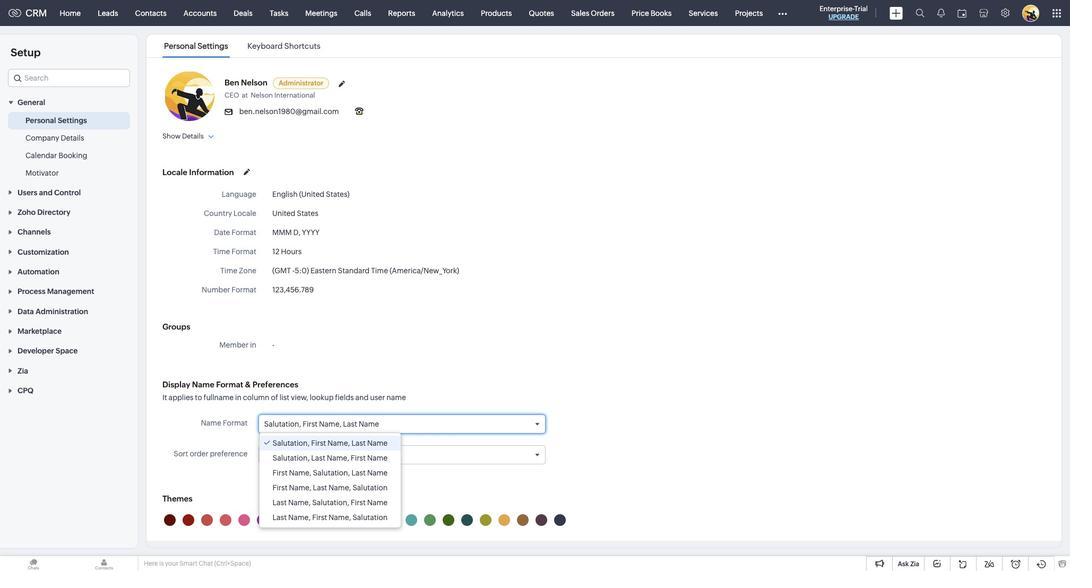 Task type: describe. For each thing, give the bounding box(es) containing it.
administration
[[36, 307, 88, 316]]

motivator link
[[25, 168, 59, 179]]

trial
[[855, 5, 868, 13]]

salutation for last name, first name, salutation
[[353, 514, 388, 522]]

quotes link
[[521, 0, 563, 26]]

name
[[387, 394, 406, 402]]

general button
[[0, 92, 138, 112]]

here is your smart chat (ctrl+space)
[[144, 560, 251, 568]]

marketplace button
[[0, 321, 138, 341]]

settings inside list
[[198, 41, 228, 50]]

zia inside 'zia' dropdown button
[[18, 367, 28, 375]]

united
[[272, 209, 295, 218]]

first name, salutation, last name
[[273, 469, 388, 478]]

general
[[18, 98, 45, 107]]

smart
[[180, 560, 198, 568]]

enterprise-trial upgrade
[[820, 5, 868, 21]]

administrator
[[279, 79, 324, 87]]

details for company details
[[61, 134, 84, 143]]

d,
[[293, 228, 301, 237]]

last name, first name, salutation
[[273, 514, 388, 522]]

developer space button
[[0, 341, 138, 361]]

deals link
[[225, 0, 261, 26]]

member
[[219, 341, 249, 349]]

keyboard
[[247, 41, 283, 50]]

1 vertical spatial zia
[[911, 561, 920, 568]]

international
[[274, 91, 315, 99]]

meetings
[[306, 9, 338, 17]]

first up salutation, last name, first name
[[311, 439, 326, 448]]

0 horizontal spatial locale
[[163, 168, 187, 177]]

company
[[25, 134, 59, 143]]

salutation, down salutation, last name, first name
[[313, 469, 350, 478]]

shortcuts
[[284, 41, 321, 50]]

country locale
[[204, 209, 256, 218]]

contacts image
[[71, 557, 138, 571]]

time right standard
[[371, 267, 388, 275]]

calls
[[355, 9, 371, 17]]

first up last name, salutation, first name
[[273, 484, 288, 492]]

users and control
[[18, 188, 81, 197]]

first down last name, salutation, first name
[[312, 514, 327, 522]]

first inside field
[[303, 420, 318, 429]]

upgrade
[[829, 13, 859, 21]]

crm
[[25, 7, 47, 19]]

format for number
[[232, 286, 256, 294]]

keyboard shortcuts
[[247, 41, 321, 50]]

standard
[[338, 267, 370, 275]]

space
[[56, 347, 78, 356]]

(gmt
[[272, 267, 291, 275]]

accounts
[[184, 9, 217, 17]]

fields
[[335, 394, 354, 402]]

123,456.789
[[272, 286, 314, 294]]

process
[[18, 288, 45, 296]]

(gmt -5:0) eastern standard time (america/new_york)
[[272, 267, 460, 275]]

sort order preference
[[174, 450, 248, 458]]

meetings link
[[297, 0, 346, 26]]

date
[[214, 228, 230, 237]]

channels
[[18, 228, 51, 237]]

salutation, first name, last name for salutation, first name, last name field at the bottom of page
[[264, 420, 379, 429]]

Salutation, First Name, Last Name field
[[259, 415, 545, 433]]

ask
[[898, 561, 909, 568]]

locale information
[[163, 168, 234, 177]]

deals
[[234, 9, 253, 17]]

(united
[[299, 190, 325, 199]]

last up last name, salutation, first name
[[313, 484, 327, 492]]

salutation, up salutation, last name, first name
[[273, 439, 310, 448]]

zoho directory button
[[0, 202, 138, 222]]

show details
[[163, 132, 204, 140]]

zoho directory
[[18, 208, 70, 217]]

ben
[[225, 78, 239, 87]]

salutation, up 'first name, salutation, last name'
[[273, 454, 310, 463]]

users
[[18, 188, 37, 197]]

salutation, first name, last name for tree containing salutation, first name, last name
[[273, 439, 388, 448]]

projects link
[[727, 0, 772, 26]]

company details
[[25, 134, 84, 143]]

english
[[272, 190, 298, 199]]

accounts link
[[175, 0, 225, 26]]

time for time format
[[213, 247, 230, 256]]

format inside display name format & preferences it applies to fullname in column of list view, lookup fields and user name
[[216, 380, 243, 389]]

orders
[[591, 9, 615, 17]]

number
[[202, 286, 230, 294]]

customization button
[[0, 242, 138, 262]]

products
[[481, 9, 512, 17]]

sales
[[571, 9, 590, 17]]

language
[[222, 190, 256, 199]]

name inside salutation, first name, last name field
[[359, 420, 379, 429]]

format for date
[[232, 228, 256, 237]]

last inside salutation, first name, last name field
[[343, 420, 357, 429]]

and inside display name format & preferences it applies to fullname in column of list view, lookup fields and user name
[[356, 394, 369, 402]]

search image
[[916, 8, 925, 18]]

create menu element
[[884, 0, 910, 26]]

1 horizontal spatial locale
[[234, 209, 256, 218]]

ask zia
[[898, 561, 920, 568]]

signals image
[[938, 8, 945, 18]]

analytics
[[432, 9, 464, 17]]

books
[[651, 9, 672, 17]]

analytics link
[[424, 0, 473, 26]]

management
[[47, 288, 94, 296]]

sales orders link
[[563, 0, 623, 26]]

motivator
[[25, 169, 59, 178]]

states
[[297, 209, 319, 218]]

profile image
[[1023, 5, 1040, 22]]

member in
[[219, 341, 256, 349]]

general region
[[0, 112, 138, 182]]

data
[[18, 307, 34, 316]]

lookup
[[310, 394, 334, 402]]

number format
[[202, 286, 256, 294]]



Task type: vqa. For each thing, say whether or not it's contained in the screenshot.
CEO at
no



Task type: locate. For each thing, give the bounding box(es) containing it.
salutation up last name, salutation, first name
[[353, 484, 388, 492]]

personal up company
[[25, 116, 56, 125]]

first
[[303, 420, 318, 429], [311, 439, 326, 448], [351, 454, 366, 463], [273, 469, 288, 478], [273, 484, 288, 492], [351, 499, 366, 507], [312, 514, 327, 522]]

1 vertical spatial -
[[272, 341, 275, 349]]

personal settings
[[164, 41, 228, 50], [25, 116, 87, 125]]

sales orders
[[571, 9, 615, 17]]

locale
[[163, 168, 187, 177], [234, 209, 256, 218]]

locale down language
[[234, 209, 256, 218]]

time for time zone
[[220, 267, 237, 275]]

1 horizontal spatial zia
[[911, 561, 920, 568]]

0 horizontal spatial personal
[[25, 116, 56, 125]]

format down the zone
[[232, 286, 256, 294]]

zia right 'ask' at the bottom right
[[911, 561, 920, 568]]

none field search
[[8, 69, 130, 87]]

(america/new_york)
[[390, 267, 460, 275]]

1 vertical spatial and
[[356, 394, 369, 402]]

12
[[272, 247, 280, 256]]

0 vertical spatial personal settings
[[164, 41, 228, 50]]

directory
[[37, 208, 70, 217]]

settings inside "link"
[[58, 116, 87, 125]]

salutation, first name, last name down the lookup at bottom
[[264, 420, 379, 429]]

0 horizontal spatial personal settings link
[[25, 115, 87, 126]]

groups
[[163, 322, 190, 331]]

personal
[[164, 41, 196, 50], [25, 116, 56, 125]]

english (united states)
[[272, 190, 350, 199]]

view,
[[291, 394, 308, 402]]

personal settings link for company details link
[[25, 115, 87, 126]]

1 horizontal spatial in
[[250, 341, 256, 349]]

applies
[[169, 394, 194, 402]]

leads link
[[89, 0, 127, 26]]

last up 'first name, salutation, last name'
[[311, 454, 325, 463]]

0 horizontal spatial details
[[61, 134, 84, 143]]

control
[[54, 188, 81, 197]]

0 horizontal spatial -
[[272, 341, 275, 349]]

0 vertical spatial zia
[[18, 367, 28, 375]]

0 vertical spatial settings
[[198, 41, 228, 50]]

format up time format on the left
[[232, 228, 256, 237]]

last down fields
[[343, 420, 357, 429]]

personal inside the general region
[[25, 116, 56, 125]]

zia up cpq
[[18, 367, 28, 375]]

quotes
[[529, 9, 554, 17]]

united states
[[272, 209, 319, 218]]

name,
[[319, 420, 342, 429], [328, 439, 350, 448], [327, 454, 349, 463], [289, 469, 312, 478], [289, 484, 312, 492], [329, 484, 351, 492], [288, 499, 311, 507], [288, 514, 311, 522], [329, 514, 351, 522]]

salutation, first name, last name inside tree
[[273, 439, 388, 448]]

personal settings link up company details link
[[25, 115, 87, 126]]

personal settings inside the general region
[[25, 116, 87, 125]]

profile element
[[1016, 0, 1046, 26]]

ben.nelson1980@gmail.com
[[239, 107, 339, 116]]

price
[[632, 9, 649, 17]]

display
[[163, 380, 190, 389]]

1 vertical spatial personal settings link
[[25, 115, 87, 126]]

0 vertical spatial -
[[293, 267, 295, 275]]

in inside display name format & preferences it applies to fullname in column of list view, lookup fields and user name
[[235, 394, 242, 402]]

1 horizontal spatial personal settings
[[164, 41, 228, 50]]

company details link
[[25, 133, 84, 144]]

salutation, first name, last name up salutation, last name, first name
[[273, 439, 388, 448]]

and left the user
[[356, 394, 369, 402]]

&
[[245, 380, 251, 389]]

0 horizontal spatial personal settings
[[25, 116, 87, 125]]

details for show details
[[182, 132, 204, 140]]

0 horizontal spatial settings
[[58, 116, 87, 125]]

data administration button
[[0, 301, 138, 321]]

0 horizontal spatial and
[[39, 188, 53, 197]]

first name, last name, salutation
[[273, 484, 388, 492]]

setup
[[11, 46, 41, 58]]

details inside the general region
[[61, 134, 84, 143]]

tree
[[259, 433, 401, 528]]

2 salutation from the top
[[353, 514, 388, 522]]

your
[[165, 560, 178, 568]]

1 vertical spatial personal
[[25, 116, 56, 125]]

salutation for first name, last name, salutation
[[353, 484, 388, 492]]

first down view,
[[303, 420, 318, 429]]

process management
[[18, 288, 94, 296]]

format for name
[[223, 419, 248, 427]]

and inside dropdown button
[[39, 188, 53, 197]]

0 vertical spatial salutation
[[353, 484, 388, 492]]

name, inside field
[[319, 420, 342, 429]]

nelson
[[241, 78, 268, 87], [251, 91, 273, 99]]

salutation down last name, salutation, first name
[[353, 514, 388, 522]]

personal settings link down accounts link
[[163, 41, 230, 50]]

and right users
[[39, 188, 53, 197]]

last up salutation, last name, first name
[[352, 439, 366, 448]]

salutation, first name, last name inside field
[[264, 420, 379, 429]]

last up last name, first name, salutation
[[273, 499, 287, 507]]

0 vertical spatial personal settings link
[[163, 41, 230, 50]]

settings down general dropdown button on the top left of the page
[[58, 116, 87, 125]]

show
[[163, 132, 181, 140]]

time down date
[[213, 247, 230, 256]]

12 hours
[[272, 247, 302, 256]]

0 vertical spatial and
[[39, 188, 53, 197]]

first up 'first name, salutation, last name'
[[351, 454, 366, 463]]

first up last name, first name, salutation
[[351, 499, 366, 507]]

settings
[[198, 41, 228, 50], [58, 116, 87, 125]]

preference
[[210, 450, 248, 458]]

personal settings up company details link
[[25, 116, 87, 125]]

price books link
[[623, 0, 681, 26]]

first up first name, last name, salutation
[[273, 469, 288, 478]]

calendar
[[25, 152, 57, 160]]

last down last name, salutation, first name
[[273, 514, 287, 522]]

users and control button
[[0, 182, 138, 202]]

products link
[[473, 0, 521, 26]]

0 vertical spatial salutation, first name, last name
[[264, 420, 379, 429]]

home link
[[51, 0, 89, 26]]

personal down accounts link
[[164, 41, 196, 50]]

1 vertical spatial nelson
[[251, 91, 273, 99]]

format for time
[[232, 247, 256, 256]]

0 vertical spatial personal
[[164, 41, 196, 50]]

tasks link
[[261, 0, 297, 26]]

salutation, inside salutation, first name, last name field
[[264, 420, 301, 429]]

personal settings link for keyboard shortcuts link at the left top of the page
[[163, 41, 230, 50]]

salutation, down list
[[264, 420, 301, 429]]

reports
[[388, 9, 415, 17]]

here
[[144, 560, 158, 568]]

date format
[[214, 228, 256, 237]]

nelson right at
[[251, 91, 273, 99]]

reports link
[[380, 0, 424, 26]]

time zone
[[220, 267, 256, 275]]

time format
[[213, 247, 256, 256]]

last name, salutation, first name
[[273, 499, 388, 507]]

calendar booking
[[25, 152, 87, 160]]

sort
[[174, 450, 188, 458]]

zoho
[[18, 208, 36, 217]]

1 horizontal spatial settings
[[198, 41, 228, 50]]

1 horizontal spatial personal
[[164, 41, 196, 50]]

0 vertical spatial locale
[[163, 168, 187, 177]]

it
[[163, 394, 167, 402]]

calls link
[[346, 0, 380, 26]]

channels button
[[0, 222, 138, 242]]

customization
[[18, 248, 69, 256]]

mmm d, yyyy
[[272, 228, 320, 237]]

last down salutation, last name, first name
[[352, 469, 366, 478]]

personal settings link inside the general region
[[25, 115, 87, 126]]

signals element
[[931, 0, 952, 26]]

1 vertical spatial settings
[[58, 116, 87, 125]]

price books
[[632, 9, 672, 17]]

details up booking
[[61, 134, 84, 143]]

ceo at nelson international
[[225, 91, 315, 99]]

at
[[242, 91, 248, 99]]

list
[[280, 394, 290, 402]]

name inside display name format & preferences it applies to fullname in column of list view, lookup fields and user name
[[192, 380, 215, 389]]

zia
[[18, 367, 28, 375], [911, 561, 920, 568]]

None field
[[8, 69, 130, 87], [259, 446, 545, 464], [259, 446, 545, 464]]

automation
[[18, 268, 59, 276]]

1 horizontal spatial personal settings link
[[163, 41, 230, 50]]

- right member in
[[272, 341, 275, 349]]

0 vertical spatial in
[[250, 341, 256, 349]]

zia button
[[0, 361, 138, 381]]

search element
[[910, 0, 931, 26]]

1 vertical spatial locale
[[234, 209, 256, 218]]

1 horizontal spatial -
[[293, 267, 295, 275]]

1 vertical spatial salutation
[[353, 514, 388, 522]]

details right the show
[[182, 132, 204, 140]]

developer space
[[18, 347, 78, 356]]

nelson up at
[[241, 78, 268, 87]]

salutation, up last name, first name, salutation
[[312, 499, 349, 507]]

keyboard shortcuts link
[[246, 41, 322, 50]]

contacts
[[135, 9, 167, 17]]

create menu image
[[890, 7, 903, 19]]

time left the zone
[[220, 267, 237, 275]]

mmm
[[272, 228, 292, 237]]

developer
[[18, 347, 54, 356]]

1 vertical spatial personal settings
[[25, 116, 87, 125]]

0 horizontal spatial in
[[235, 394, 242, 402]]

display name format & preferences it applies to fullname in column of list view, lookup fields and user name
[[163, 380, 406, 402]]

1 salutation from the top
[[353, 484, 388, 492]]

calendar image
[[958, 9, 967, 17]]

automation button
[[0, 262, 138, 281]]

eastern
[[311, 267, 337, 275]]

Other Modules field
[[772, 5, 795, 22]]

list containing personal settings
[[155, 35, 330, 57]]

- right (gmt
[[293, 267, 295, 275]]

nelson international link
[[251, 91, 318, 99]]

format up fullname
[[216, 380, 243, 389]]

Search text field
[[8, 70, 130, 87]]

leads
[[98, 9, 118, 17]]

name
[[192, 380, 215, 389], [201, 419, 221, 427], [359, 420, 379, 429], [367, 439, 388, 448], [367, 454, 388, 463], [367, 469, 388, 478], [367, 499, 388, 507]]

0 horizontal spatial zia
[[18, 367, 28, 375]]

themes
[[163, 495, 193, 504]]

0 vertical spatial nelson
[[241, 78, 268, 87]]

in left column
[[235, 394, 242, 402]]

format down fullname
[[223, 419, 248, 427]]

1 horizontal spatial details
[[182, 132, 204, 140]]

order
[[190, 450, 208, 458]]

-
[[293, 267, 295, 275], [272, 341, 275, 349]]

settings down accounts link
[[198, 41, 228, 50]]

1 vertical spatial salutation, first name, last name
[[273, 439, 388, 448]]

calendar booking link
[[25, 150, 87, 161]]

tasks
[[270, 9, 289, 17]]

marketplace
[[18, 327, 62, 336]]

personal settings down accounts link
[[164, 41, 228, 50]]

tree containing salutation, first name, last name
[[259, 433, 401, 528]]

1 vertical spatial in
[[235, 394, 242, 402]]

format up the zone
[[232, 247, 256, 256]]

ceo
[[225, 91, 239, 99]]

1 horizontal spatial and
[[356, 394, 369, 402]]

list
[[155, 35, 330, 57]]

is
[[159, 560, 164, 568]]

in right member
[[250, 341, 256, 349]]

locale down the show
[[163, 168, 187, 177]]

chats image
[[0, 557, 67, 571]]



